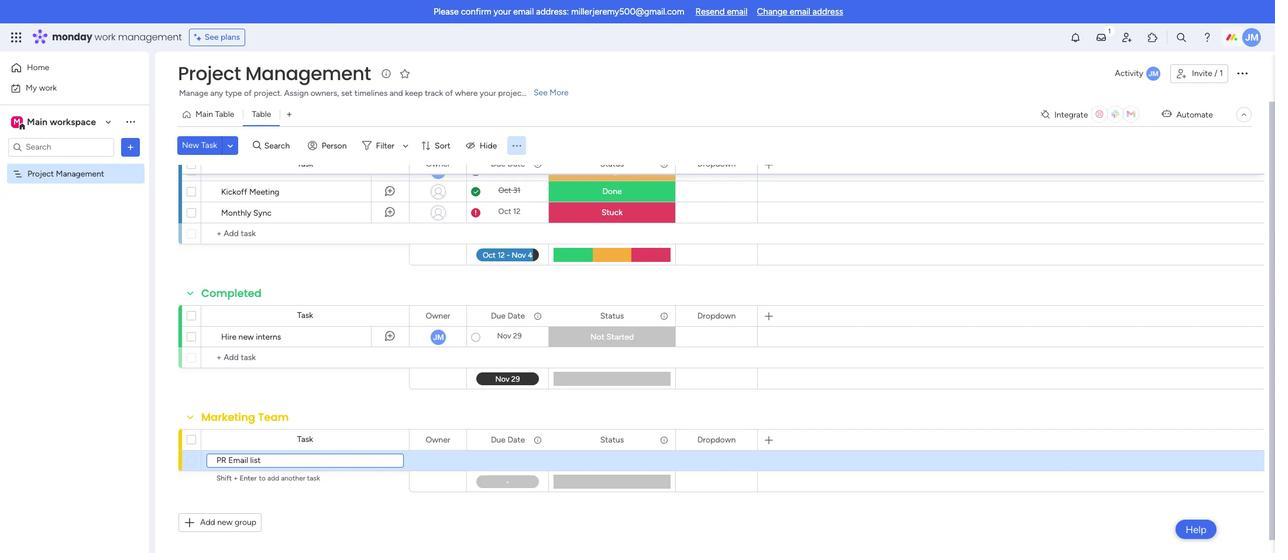 Task type: describe. For each thing, give the bounding box(es) containing it.
invite / 1 button
[[1171, 64, 1229, 83]]

please confirm your email address: millerjeremy500@gmail.com
[[434, 6, 685, 17]]

monthly
[[221, 208, 251, 218]]

1 vertical spatial your
[[480, 88, 496, 98]]

activity
[[1115, 68, 1144, 78]]

2 dropdown field from the top
[[695, 310, 739, 323]]

monday work management
[[52, 30, 182, 44]]

31
[[513, 186, 521, 195]]

1 email from the left
[[513, 6, 534, 17]]

owner field for completed
[[423, 310, 453, 323]]

see plans button
[[189, 29, 245, 46]]

show board description image
[[379, 68, 393, 80]]

1 table from the left
[[215, 109, 234, 119]]

1
[[1220, 68, 1223, 78]]

marketing
[[201, 410, 255, 425]]

marketing team
[[201, 410, 289, 425]]

monday
[[52, 30, 92, 44]]

address:
[[536, 6, 569, 17]]

change email address link
[[757, 6, 843, 17]]

column information image for to do
[[533, 159, 543, 169]]

person button
[[303, 136, 354, 155]]

dropdown for do
[[697, 159, 736, 169]]

see plans
[[205, 32, 240, 42]]

v2 done deadline image
[[471, 186, 481, 198]]

oct 31
[[498, 186, 521, 195]]

2 vertical spatial + add task text field
[[207, 454, 404, 468]]

working
[[588, 166, 618, 176]]

where
[[455, 88, 478, 98]]

due date field for completed owner field
[[488, 310, 528, 323]]

resend email link
[[696, 6, 748, 17]]

email for resend email
[[727, 6, 748, 17]]

date for due date field for owner field for marketing team
[[508, 435, 525, 445]]

status field for team
[[597, 434, 627, 447]]

keep
[[405, 88, 423, 98]]

1 to do from the top
[[201, 120, 231, 135]]

add
[[200, 518, 215, 528]]

dropdown field for do
[[695, 158, 739, 171]]

my work button
[[7, 79, 126, 97]]

see more
[[534, 88, 569, 98]]

column information image for marketing team
[[533, 436, 543, 445]]

1 due date field from the top
[[488, 144, 528, 157]]

1 image
[[1104, 24, 1115, 37]]

4
[[515, 166, 520, 174]]

status field for do
[[597, 158, 627, 171]]

stuck
[[602, 208, 623, 218]]

Marketing Team field
[[198, 410, 292, 426]]

inbox image
[[1096, 32, 1107, 43]]

project.
[[254, 88, 282, 98]]

Search field
[[261, 138, 297, 154]]

nov 29
[[497, 332, 522, 341]]

address
[[813, 6, 843, 17]]

task for 2nd the to do field from the bottom
[[297, 145, 313, 155]]

due date field for owner field related to to do
[[488, 158, 528, 171]]

sort button
[[416, 136, 458, 155]]

due for fourth due date field from the bottom of the page
[[491, 145, 506, 155]]

kickoff meeting
[[221, 187, 280, 197]]

add view image
[[287, 110, 292, 119]]

due date for owner field for marketing team
[[491, 435, 525, 445]]

more
[[550, 88, 569, 98]]

management
[[118, 30, 182, 44]]

0 vertical spatial your
[[494, 6, 511, 17]]

add new group button
[[179, 514, 262, 533]]

1 of from the left
[[244, 88, 252, 98]]

started
[[607, 332, 634, 342]]

see for see more
[[534, 88, 548, 98]]

change
[[757, 6, 788, 17]]

apps image
[[1147, 32, 1159, 43]]

m
[[13, 117, 20, 127]]

project management list box
[[0, 162, 149, 342]]

invite members image
[[1121, 32, 1133, 43]]

v2 search image
[[253, 139, 261, 152]]

1 due date from the top
[[491, 145, 525, 155]]

to for 2nd the to do field from the bottom
[[201, 120, 214, 135]]

dapulse integrations image
[[1041, 110, 1050, 119]]

Project Management field
[[175, 60, 374, 87]]

any
[[210, 88, 223, 98]]

it
[[632, 166, 637, 176]]

Search in workspace field
[[25, 140, 98, 154]]

nov 4
[[499, 166, 520, 174]]

main workspace
[[27, 116, 96, 127]]

date for due date field corresponding to completed owner field
[[508, 311, 525, 321]]

table button
[[243, 105, 280, 124]]

autopilot image
[[1162, 107, 1172, 122]]

notifications image
[[1070, 32, 1082, 43]]

Completed field
[[198, 286, 265, 301]]

please
[[434, 6, 459, 17]]

hire
[[221, 332, 237, 342]]

plans
[[221, 32, 240, 42]]

working on it
[[588, 166, 637, 176]]

set
[[341, 88, 353, 98]]

home button
[[7, 59, 126, 77]]

2 do from the top
[[217, 135, 231, 149]]

sync
[[253, 208, 272, 218]]

date for fourth due date field from the bottom of the page
[[508, 145, 525, 155]]

new for hire
[[239, 332, 254, 342]]

oct for done
[[498, 186, 511, 195]]

research
[[221, 166, 255, 176]]

1 to do field from the top
[[198, 120, 234, 135]]

0 vertical spatial + add task text field
[[207, 227, 404, 241]]

activity button
[[1110, 64, 1166, 83]]

stands.
[[527, 88, 553, 98]]

menu image
[[511, 140, 523, 152]]

work for monday
[[95, 30, 116, 44]]

1 horizontal spatial project
[[178, 60, 241, 87]]

kickoff
[[221, 187, 247, 197]]

main for main table
[[195, 109, 213, 119]]



Task type: locate. For each thing, give the bounding box(es) containing it.
done
[[603, 187, 622, 197]]

workspace
[[50, 116, 96, 127]]

0 vertical spatial nov
[[499, 166, 513, 174]]

2 status from the top
[[600, 311, 624, 321]]

1 vertical spatial dropdown field
[[695, 310, 739, 323]]

0 vertical spatial dropdown field
[[695, 158, 739, 171]]

owner field for to do
[[423, 158, 453, 171]]

0 horizontal spatial new
[[217, 518, 233, 528]]

your right confirm at the left top of page
[[494, 6, 511, 17]]

12
[[513, 207, 521, 216]]

status
[[600, 159, 624, 169], [600, 311, 624, 321], [600, 435, 624, 445]]

your right where
[[480, 88, 496, 98]]

task for 2nd the to do field from the top of the page
[[297, 159, 313, 169]]

nov left 29
[[497, 332, 511, 341]]

work right monday
[[95, 30, 116, 44]]

due for due date field for owner field for marketing team
[[491, 435, 506, 445]]

owners,
[[311, 88, 339, 98]]

workspace selection element
[[11, 115, 98, 130]]

main for main workspace
[[27, 116, 47, 127]]

status up not started
[[600, 311, 624, 321]]

1 date from the top
[[508, 145, 525, 155]]

table
[[215, 109, 234, 119], [252, 109, 271, 119]]

owner
[[426, 145, 450, 155], [426, 159, 450, 169], [426, 311, 450, 321], [426, 435, 450, 445]]

completed
[[201, 286, 262, 301]]

0 horizontal spatial see
[[205, 32, 219, 42]]

0 horizontal spatial email
[[513, 6, 534, 17]]

1 horizontal spatial project management
[[178, 60, 371, 87]]

1 vertical spatial project management
[[28, 169, 104, 179]]

1 to from the top
[[201, 120, 214, 135]]

owner field for marketing team
[[423, 434, 453, 447]]

1 owner field from the top
[[423, 144, 453, 157]]

2 to do from the top
[[201, 135, 231, 149]]

arrow down image
[[399, 139, 413, 153]]

due
[[491, 145, 506, 155], [491, 159, 506, 169], [491, 311, 506, 321], [491, 435, 506, 445]]

of right 'track'
[[445, 88, 453, 98]]

Owner field
[[423, 144, 453, 157], [423, 158, 453, 171], [423, 310, 453, 323], [423, 434, 453, 447]]

options image
[[125, 141, 136, 153]]

see more link
[[533, 87, 570, 99]]

3 status from the top
[[600, 435, 624, 445]]

project
[[178, 60, 241, 87], [28, 169, 54, 179]]

task inside "new task" button
[[201, 140, 217, 150]]

invite / 1
[[1192, 68, 1223, 78]]

project
[[498, 88, 525, 98]]

2 oct from the top
[[498, 207, 511, 216]]

+ add task text field down sync
[[207, 227, 404, 241]]

to do down main table
[[201, 120, 231, 135]]

v2 overdue deadline image
[[471, 207, 481, 219]]

2 to from the top
[[201, 135, 214, 149]]

status left it
[[600, 159, 624, 169]]

4 owner field from the top
[[423, 434, 453, 447]]

not
[[590, 332, 605, 342]]

resend
[[696, 6, 725, 17]]

on
[[620, 166, 630, 176]]

3 email from the left
[[790, 6, 811, 17]]

1 vertical spatial status
[[600, 311, 624, 321]]

collapse board header image
[[1240, 110, 1249, 119]]

select product image
[[11, 32, 22, 43]]

2 vertical spatial status field
[[597, 434, 627, 447]]

oct left 12 at top
[[498, 207, 511, 216]]

project up any
[[178, 60, 241, 87]]

group
[[235, 518, 256, 528]]

workspace options image
[[125, 116, 136, 128]]

status for team
[[600, 435, 624, 445]]

main table button
[[177, 105, 243, 124]]

due for due date field associated with owner field related to to do
[[491, 159, 506, 169]]

do
[[217, 120, 231, 135], [217, 135, 231, 149]]

hide
[[480, 141, 497, 151]]

see inside see plans button
[[205, 32, 219, 42]]

interns
[[256, 332, 281, 342]]

home
[[27, 63, 49, 73]]

1 horizontal spatial work
[[95, 30, 116, 44]]

see
[[205, 32, 219, 42], [534, 88, 548, 98]]

2 vertical spatial dropdown
[[697, 435, 736, 445]]

meeting
[[249, 187, 280, 197]]

see inside "see more" link
[[534, 88, 548, 98]]

dropdown field for team
[[695, 434, 739, 447]]

Due Date field
[[488, 144, 528, 157], [488, 158, 528, 171], [488, 310, 528, 323], [488, 434, 528, 447]]

nov for not
[[497, 332, 511, 341]]

+ add task text field down team
[[207, 454, 404, 468]]

3 dropdown from the top
[[697, 435, 736, 445]]

oct left 31
[[498, 186, 511, 195]]

3 owner from the top
[[426, 311, 450, 321]]

angle down image
[[228, 141, 233, 150]]

of
[[244, 88, 252, 98], [445, 88, 453, 98]]

due date for completed owner field
[[491, 311, 525, 321]]

3 dropdown field from the top
[[695, 434, 739, 447]]

management
[[245, 60, 371, 87], [56, 169, 104, 179]]

automate
[[1177, 110, 1213, 120]]

see left more
[[534, 88, 548, 98]]

3 due from the top
[[491, 311, 506, 321]]

3 owner field from the top
[[423, 310, 453, 323]]

help button
[[1176, 520, 1217, 540]]

0 vertical spatial project
[[178, 60, 241, 87]]

2 email from the left
[[727, 6, 748, 17]]

2 owner from the top
[[426, 159, 450, 169]]

project management down 'search in workspace' 'field'
[[28, 169, 104, 179]]

help
[[1186, 524, 1207, 536]]

1 horizontal spatial new
[[239, 332, 254, 342]]

help image
[[1202, 32, 1213, 43]]

invite
[[1192, 68, 1213, 78]]

nov for working
[[499, 166, 513, 174]]

main inside button
[[195, 109, 213, 119]]

oct
[[498, 186, 511, 195], [498, 207, 511, 216]]

Status field
[[597, 158, 627, 171], [597, 310, 627, 323], [597, 434, 627, 447]]

add new group
[[200, 518, 256, 528]]

1 vertical spatial management
[[56, 169, 104, 179]]

2 dropdown from the top
[[697, 311, 736, 321]]

2 due date from the top
[[491, 159, 525, 169]]

0 horizontal spatial project
[[28, 169, 54, 179]]

2 due date field from the top
[[488, 158, 528, 171]]

0 horizontal spatial project management
[[28, 169, 104, 179]]

0 horizontal spatial of
[[244, 88, 252, 98]]

to for 2nd the to do field from the top of the page
[[201, 135, 214, 149]]

1 vertical spatial nov
[[497, 332, 511, 341]]

main down manage
[[195, 109, 213, 119]]

/
[[1215, 68, 1218, 78]]

millerjeremy500@gmail.com
[[571, 6, 685, 17]]

1 horizontal spatial table
[[252, 109, 271, 119]]

1 horizontal spatial of
[[445, 88, 453, 98]]

workspace image
[[11, 116, 23, 128]]

3 due date from the top
[[491, 311, 525, 321]]

sort
[[435, 141, 451, 151]]

work inside my work button
[[39, 83, 57, 93]]

type
[[225, 88, 242, 98]]

my work
[[26, 83, 57, 93]]

hire new interns
[[221, 332, 281, 342]]

2 date from the top
[[508, 159, 525, 169]]

see left plans
[[205, 32, 219, 42]]

project inside "list box"
[[28, 169, 54, 179]]

project down 'search in workspace' 'field'
[[28, 169, 54, 179]]

team
[[258, 410, 289, 425]]

date for due date field associated with owner field related to to do
[[508, 159, 525, 169]]

status for do
[[600, 159, 624, 169]]

0 vertical spatial status field
[[597, 158, 627, 171]]

0 vertical spatial project management
[[178, 60, 371, 87]]

dropdown for team
[[697, 435, 736, 445]]

3 status field from the top
[[597, 434, 627, 447]]

1 vertical spatial dropdown
[[697, 311, 736, 321]]

4 due date field from the top
[[488, 434, 528, 447]]

options image
[[1236, 66, 1250, 80]]

2 due from the top
[[491, 159, 506, 169]]

management down 'search in workspace' 'field'
[[56, 169, 104, 179]]

2 vertical spatial status
[[600, 435, 624, 445]]

1 vertical spatial + add task text field
[[207, 351, 404, 365]]

due date for owner field related to to do
[[491, 159, 525, 169]]

status field left column information image
[[597, 434, 627, 447]]

1 vertical spatial new
[[217, 518, 233, 528]]

new inside 'button'
[[217, 518, 233, 528]]

4 due from the top
[[491, 435, 506, 445]]

owner for to do
[[426, 159, 450, 169]]

person
[[322, 141, 347, 151]]

0 vertical spatial status
[[600, 159, 624, 169]]

management up assign
[[245, 60, 371, 87]]

due date field for owner field for marketing team
[[488, 434, 528, 447]]

owner for completed
[[426, 311, 450, 321]]

assign
[[284, 88, 309, 98]]

column information image
[[533, 159, 543, 169], [660, 159, 669, 169], [533, 312, 543, 321], [660, 312, 669, 321], [533, 436, 543, 445]]

oct for stuck
[[498, 207, 511, 216]]

to do right new
[[201, 135, 231, 149]]

new
[[182, 140, 199, 150]]

status left column information image
[[600, 435, 624, 445]]

email
[[513, 6, 534, 17], [727, 6, 748, 17], [790, 6, 811, 17]]

1 owner from the top
[[426, 145, 450, 155]]

new task
[[182, 140, 217, 150]]

task for marketing team field
[[297, 435, 313, 445]]

0 horizontal spatial table
[[215, 109, 234, 119]]

4 date from the top
[[508, 435, 525, 445]]

1 vertical spatial status field
[[597, 310, 627, 323]]

2 owner field from the top
[[423, 158, 453, 171]]

status field up not started
[[597, 310, 627, 323]]

to right new
[[201, 135, 214, 149]]

1 horizontal spatial main
[[195, 109, 213, 119]]

management inside "list box"
[[56, 169, 104, 179]]

1 vertical spatial work
[[39, 83, 57, 93]]

main right workspace image
[[27, 116, 47, 127]]

confirm
[[461, 6, 492, 17]]

nov left "4"
[[499, 166, 513, 174]]

oct 12
[[498, 207, 521, 216]]

0 vertical spatial new
[[239, 332, 254, 342]]

project management inside "list box"
[[28, 169, 104, 179]]

table down any
[[215, 109, 234, 119]]

2 to do field from the top
[[198, 135, 234, 150]]

1 vertical spatial project
[[28, 169, 54, 179]]

0 vertical spatial management
[[245, 60, 371, 87]]

1 dropdown from the top
[[697, 159, 736, 169]]

change email address
[[757, 6, 843, 17]]

date
[[508, 145, 525, 155], [508, 159, 525, 169], [508, 311, 525, 321], [508, 435, 525, 445]]

filter
[[376, 141, 395, 151]]

track
[[425, 88, 443, 98]]

main inside workspace selection element
[[27, 116, 47, 127]]

to down main table
[[201, 120, 214, 135]]

owner for marketing team
[[426, 435, 450, 445]]

0 horizontal spatial main
[[27, 116, 47, 127]]

2 table from the left
[[252, 109, 271, 119]]

add to favorites image
[[399, 68, 411, 79]]

not started
[[590, 332, 634, 342]]

new right hire
[[239, 332, 254, 342]]

Dropdown field
[[695, 158, 739, 171], [695, 310, 739, 323], [695, 434, 739, 447]]

2 horizontal spatial email
[[790, 6, 811, 17]]

monthly sync
[[221, 208, 272, 218]]

29
[[513, 332, 522, 341]]

jeremy miller image
[[1243, 28, 1261, 47]]

2 status field from the top
[[597, 310, 627, 323]]

email right "change"
[[790, 6, 811, 17]]

1 status from the top
[[600, 159, 624, 169]]

3 date from the top
[[508, 311, 525, 321]]

1 horizontal spatial email
[[727, 6, 748, 17]]

0 vertical spatial dropdown
[[697, 159, 736, 169]]

integrate
[[1055, 110, 1088, 120]]

timelines
[[355, 88, 388, 98]]

email for change email address
[[790, 6, 811, 17]]

due for due date field corresponding to completed owner field
[[491, 311, 506, 321]]

2 of from the left
[[445, 88, 453, 98]]

1 do from the top
[[217, 120, 231, 135]]

1 status field from the top
[[597, 158, 627, 171]]

of right type
[[244, 88, 252, 98]]

1 due from the top
[[491, 145, 506, 155]]

resend email
[[696, 6, 748, 17]]

my
[[26, 83, 37, 93]]

and
[[390, 88, 403, 98]]

1 oct from the top
[[498, 186, 511, 195]]

+ Add task text field
[[207, 227, 404, 241], [207, 351, 404, 365], [207, 454, 404, 468]]

option
[[0, 163, 149, 166]]

new task button
[[177, 136, 222, 155]]

4 owner from the top
[[426, 435, 450, 445]]

work right my
[[39, 83, 57, 93]]

new for add
[[217, 518, 233, 528]]

search everything image
[[1176, 32, 1188, 43]]

to
[[201, 120, 214, 135], [201, 135, 214, 149]]

0 horizontal spatial work
[[39, 83, 57, 93]]

0 vertical spatial work
[[95, 30, 116, 44]]

1 horizontal spatial see
[[534, 88, 548, 98]]

0 vertical spatial oct
[[498, 186, 511, 195]]

email left address:
[[513, 6, 534, 17]]

email right resend at the right top of page
[[727, 6, 748, 17]]

dropdown
[[697, 159, 736, 169], [697, 311, 736, 321], [697, 435, 736, 445]]

see for see plans
[[205, 32, 219, 42]]

manage
[[179, 88, 208, 98]]

work for my
[[39, 83, 57, 93]]

1 dropdown field from the top
[[695, 158, 739, 171]]

filter button
[[357, 136, 413, 155]]

task
[[201, 140, 217, 150], [297, 145, 313, 155], [297, 159, 313, 169], [297, 311, 313, 321], [297, 435, 313, 445]]

task for completed field
[[297, 311, 313, 321]]

0 vertical spatial see
[[205, 32, 219, 42]]

table down "project."
[[252, 109, 271, 119]]

1 horizontal spatial management
[[245, 60, 371, 87]]

0 horizontal spatial management
[[56, 169, 104, 179]]

1 vertical spatial see
[[534, 88, 548, 98]]

1 vertical spatial oct
[[498, 207, 511, 216]]

3 due date field from the top
[[488, 310, 528, 323]]

new right add
[[217, 518, 233, 528]]

2 vertical spatial dropdown field
[[695, 434, 739, 447]]

column information image
[[660, 436, 669, 445]]

your
[[494, 6, 511, 17], [480, 88, 496, 98]]

new
[[239, 332, 254, 342], [217, 518, 233, 528]]

4 due date from the top
[[491, 435, 525, 445]]

main table
[[195, 109, 234, 119]]

column information image for completed
[[533, 312, 543, 321]]

status field left it
[[597, 158, 627, 171]]

+ add task text field down interns
[[207, 351, 404, 365]]

project management up "project."
[[178, 60, 371, 87]]

To Do field
[[198, 120, 234, 135], [198, 135, 234, 150]]



Task type: vqa. For each thing, say whether or not it's contained in the screenshot.
the top Terry Turtle image
no



